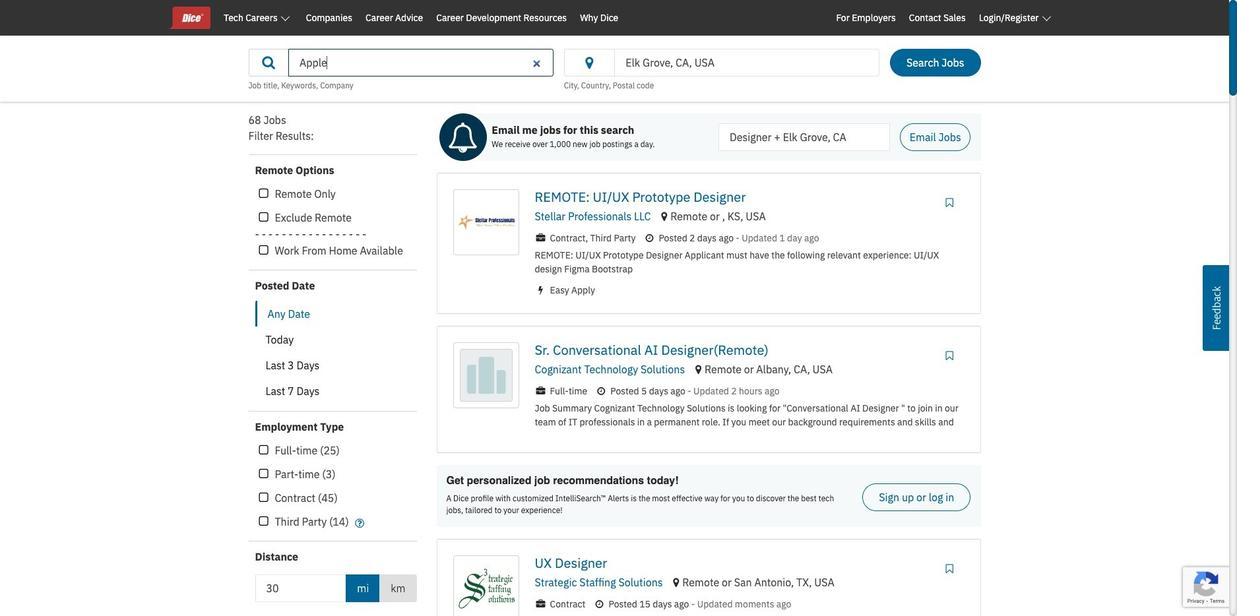 Task type: vqa. For each thing, say whether or not it's contained in the screenshot.
fw icon related to SAVE JOB: SENIOR SITE RELIABILITY ENGINEER icon rxmg company logo
no



Task type: describe. For each thing, give the bounding box(es) containing it.
filter search results by remote only image
[[259, 188, 268, 200]]

map marker image for strategic staffing solutions company logo
[[673, 578, 679, 588]]

Search Term search field
[[288, 49, 553, 77]]

strategic staffing solutions company logo image
[[456, 559, 516, 616]]

Search Location search field
[[614, 49, 880, 77]]

filter search results by third party image
[[259, 516, 268, 528]]

Label your search text field
[[719, 123, 890, 151]]

Filter Search Results by Third Party button
[[255, 513, 272, 531]]

'Distance From' number field
[[255, 575, 347, 602]]

map marker image
[[661, 211, 667, 222]]

save job: ux designer image
[[943, 564, 957, 574]]

1 vertical spatial fw image
[[353, 518, 367, 529]]

stellar professionals llc company logo image
[[456, 193, 516, 252]]

use current location image
[[581, 58, 599, 69]]

0 vertical spatial fw image
[[535, 387, 547, 396]]



Task type: locate. For each thing, give the bounding box(es) containing it.
map marker image
[[696, 364, 702, 375], [673, 578, 679, 588]]

1 vertical spatial map marker image
[[673, 578, 679, 588]]

filter search results by work from home available image
[[259, 245, 268, 257]]

0 vertical spatial map marker image
[[696, 364, 702, 375]]

0 horizontal spatial map marker image
[[673, 578, 679, 588]]

Filter Search Results by Remote Only button
[[255, 185, 272, 203]]

Filter Search Results by Exclude Remote button
[[255, 209, 272, 226]]

Filter Search Results by Contract button
[[255, 490, 272, 507]]

map marker image for cognizant technology solutions company logo
[[696, 364, 702, 375]]

lg image
[[260, 57, 278, 68]]

1 horizontal spatial map marker image
[[696, 364, 702, 375]]

group
[[255, 185, 417, 259]]

save job: remote: ui/ux prototype designer image
[[943, 197, 957, 208]]

filter search results by contract image
[[259, 492, 268, 504]]

save job: sr. conversational ai designer(remote) image
[[943, 350, 957, 361]]

filter search results by full-time image
[[259, 445, 268, 457]]

None button
[[255, 301, 407, 327], [255, 327, 407, 353], [255, 352, 407, 379], [255, 378, 407, 405], [255, 301, 407, 327], [255, 327, 407, 353], [255, 352, 407, 379], [255, 378, 407, 405]]

Filter Search Results by Work From Home Available button
[[255, 242, 272, 259]]

heading
[[248, 128, 417, 144]]

filter search results by part-time image
[[259, 469, 268, 480]]

fw image
[[535, 387, 547, 396], [353, 518, 367, 529], [535, 600, 547, 609]]

fw image
[[535, 234, 547, 243], [644, 234, 656, 243], [535, 286, 547, 295], [595, 387, 607, 396], [594, 600, 605, 609]]

2 vertical spatial fw image
[[535, 600, 547, 609]]

option group
[[255, 301, 407, 405]]

Filter Search Results by Full-time button
[[255, 442, 272, 459]]

cognizant technology solutions company logo image
[[456, 346, 516, 405]]

filter search results by exclude remote image
[[259, 212, 268, 224]]

Filter Search Results by Part-time button
[[255, 466, 272, 483]]



